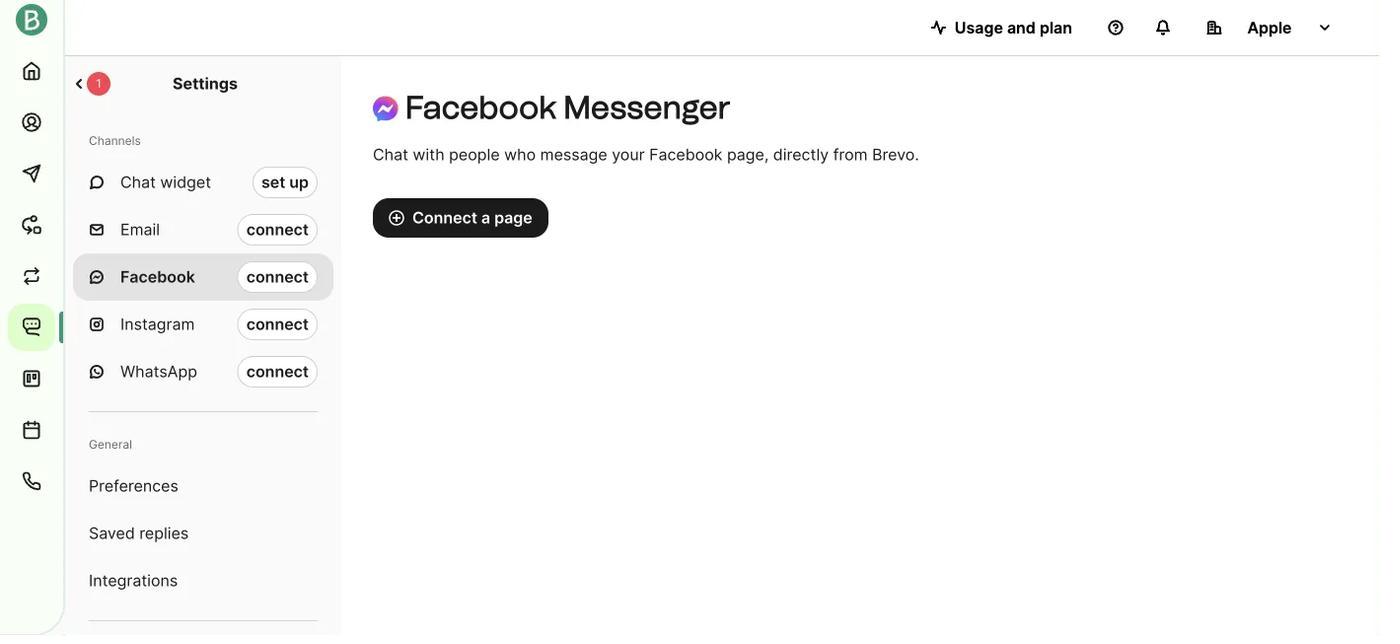 Task type: vqa. For each thing, say whether or not it's contained in the screenshot.
topmost or
no



Task type: locate. For each thing, give the bounding box(es) containing it.
connect a page
[[413, 208, 533, 227]]

connect a page link
[[373, 198, 548, 238]]

chat left with at the top of the page
[[373, 145, 409, 164]]

with
[[413, 145, 445, 164]]

saved replies link
[[73, 510, 334, 558]]

1 horizontal spatial facebook
[[405, 88, 557, 126]]

who
[[504, 145, 536, 164]]

1
[[96, 76, 101, 91]]

general
[[89, 438, 132, 452]]

plan
[[1040, 18, 1073, 37]]

integrations
[[89, 571, 178, 591]]

3 connect from the top
[[246, 315, 309, 334]]

connect for whatsapp
[[246, 362, 309, 381]]

4 connect from the top
[[246, 362, 309, 381]]

chat up the email
[[120, 173, 156, 192]]

facebook right your
[[649, 145, 723, 164]]

directly
[[774, 145, 829, 164]]

2 connect from the top
[[246, 267, 309, 287]]

connect for facebook
[[246, 267, 309, 287]]

whatsapp
[[120, 362, 197, 381]]

preferences
[[89, 477, 178, 496]]

chat for chat with people who message your facebook page, directly from brevo.
[[373, 145, 409, 164]]

chat widget
[[120, 173, 211, 192]]

page,
[[727, 145, 769, 164]]

facebook
[[405, 88, 557, 126], [649, 145, 723, 164], [120, 267, 195, 287]]

0 vertical spatial chat
[[373, 145, 409, 164]]

connect for email
[[246, 220, 309, 239]]

facebook up people
[[405, 88, 557, 126]]

1 vertical spatial facebook
[[649, 145, 723, 164]]

0 horizontal spatial chat
[[120, 173, 156, 192]]

from
[[834, 145, 868, 164]]

1 connect from the top
[[246, 220, 309, 239]]

connect for instagram
[[246, 315, 309, 334]]

2 vertical spatial facebook
[[120, 267, 195, 287]]

facebook up instagram
[[120, 267, 195, 287]]

0 horizontal spatial facebook
[[120, 267, 195, 287]]

messenger
[[564, 88, 731, 126]]

1 button
[[55, 56, 126, 112]]

brevo.
[[872, 145, 920, 164]]

chat
[[373, 145, 409, 164], [120, 173, 156, 192]]

page
[[494, 208, 533, 227]]

usage and plan
[[955, 18, 1073, 37]]

1 horizontal spatial chat
[[373, 145, 409, 164]]

channels
[[89, 134, 141, 148]]

your
[[612, 145, 645, 164]]

connect
[[246, 220, 309, 239], [246, 267, 309, 287], [246, 315, 309, 334], [246, 362, 309, 381]]

0 vertical spatial facebook
[[405, 88, 557, 126]]

chat with people who message your facebook page, directly from brevo.
[[373, 145, 920, 164]]

saved replies
[[89, 524, 189, 543]]

1 vertical spatial chat
[[120, 173, 156, 192]]

preferences link
[[73, 463, 334, 510]]

set up
[[261, 173, 309, 192]]



Task type: describe. For each thing, give the bounding box(es) containing it.
apple
[[1248, 18, 1292, 37]]

replies
[[139, 524, 189, 543]]

facebook for facebook messenger
[[405, 88, 557, 126]]

facebook image
[[373, 96, 398, 122]]

settings
[[173, 74, 238, 93]]

and
[[1007, 18, 1036, 37]]

integrations link
[[73, 558, 334, 605]]

instagram
[[120, 315, 195, 334]]

up
[[289, 173, 309, 192]]

facebook messenger
[[405, 88, 731, 126]]

connect
[[413, 208, 478, 227]]

saved
[[89, 524, 135, 543]]

people
[[449, 145, 500, 164]]

usage
[[955, 18, 1004, 37]]

email
[[120, 220, 160, 239]]

2 horizontal spatial facebook
[[649, 145, 723, 164]]

chat for chat widget
[[120, 173, 156, 192]]

a
[[482, 208, 491, 227]]

widget
[[160, 173, 211, 192]]

message
[[540, 145, 608, 164]]

apple button
[[1191, 8, 1349, 47]]

set
[[261, 173, 286, 192]]

facebook for facebook
[[120, 267, 195, 287]]

usage and plan button
[[916, 8, 1089, 47]]



